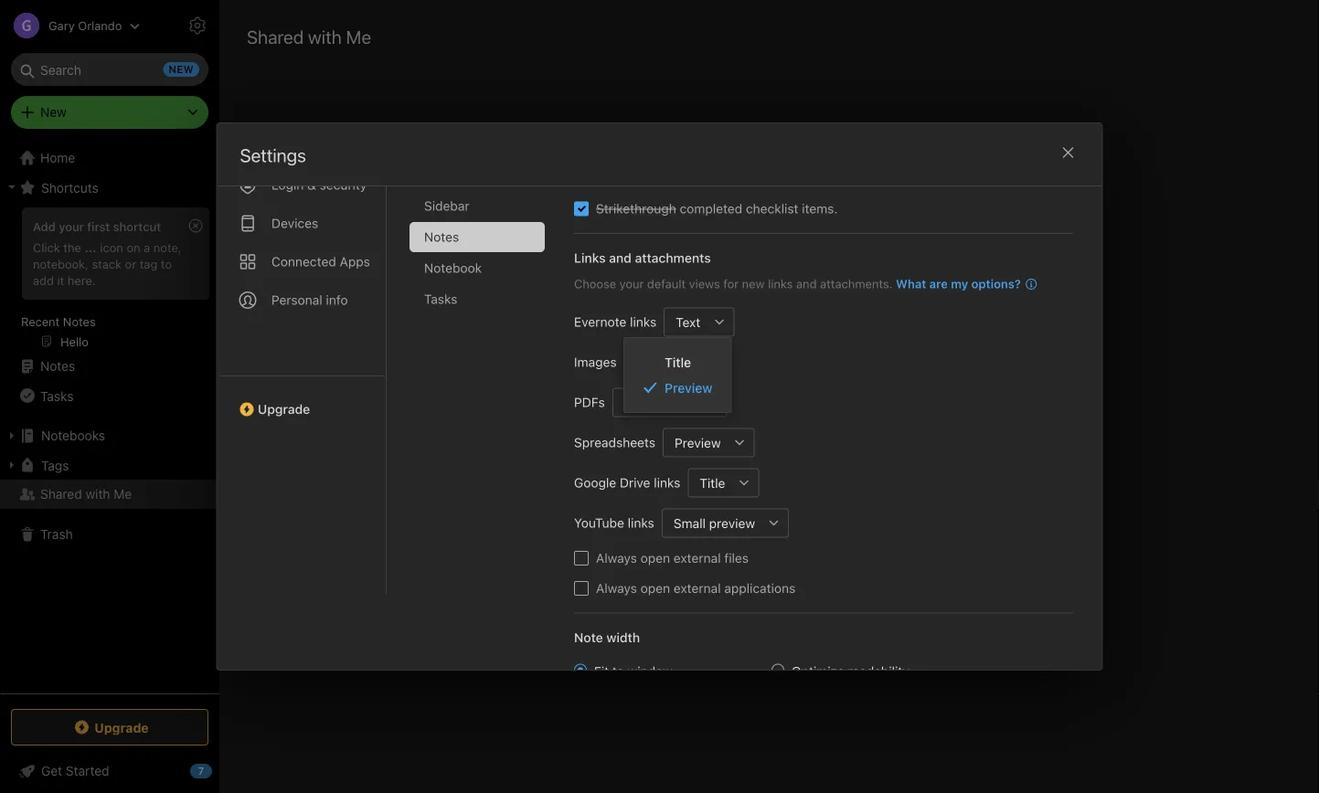 Task type: vqa. For each thing, say whether or not it's contained in the screenshot.


Task type: locate. For each thing, give the bounding box(es) containing it.
1 horizontal spatial tasks
[[424, 291, 457, 306]]

tasks inside button
[[40, 388, 74, 404]]

notes and notebooks shared with you will show up here.
[[584, 483, 956, 501]]

small preview
[[673, 516, 755, 531]]

and up youtube links
[[627, 483, 652, 501]]

settings
[[240, 145, 306, 166]]

2 vertical spatial and
[[627, 483, 652, 501]]

new
[[40, 105, 67, 120]]

notes inside 'tab'
[[424, 229, 459, 244]]

tree
[[0, 144, 220, 693]]

optimize readability
[[792, 664, 909, 679]]

1 open from the top
[[640, 551, 670, 566]]

connected apps
[[271, 254, 370, 269]]

preview up title button
[[674, 435, 721, 450]]

0 vertical spatial shared
[[762, 448, 814, 467]]

external up always open external applications
[[673, 551, 721, 566]]

and for attachments
[[609, 250, 631, 265]]

small
[[673, 516, 706, 531]]

tasks down the notebook
[[424, 291, 457, 306]]

yet
[[818, 448, 841, 467]]

to
[[161, 257, 172, 271], [612, 664, 624, 679]]

1 horizontal spatial tab list
[[409, 128, 559, 594]]

Choose default view option for YouTube links field
[[662, 509, 789, 538]]

title down nothing
[[700, 475, 725, 490]]

add
[[33, 273, 54, 287]]

checklist
[[746, 201, 798, 216]]

Select218 checkbox
[[574, 201, 589, 216]]

apps
[[339, 254, 370, 269]]

preview inside dropdown list menu
[[665, 381, 713, 396]]

1 vertical spatial always
[[596, 581, 637, 596]]

upgrade inside 'tab list'
[[257, 402, 310, 417]]

shared down tags
[[40, 487, 82, 502]]

1 horizontal spatial shared with me
[[247, 26, 371, 47]]

to down note,
[[161, 257, 172, 271]]

0 horizontal spatial shared with me
[[40, 487, 132, 502]]

here.
[[68, 273, 96, 287], [922, 483, 956, 501]]

it
[[57, 273, 64, 287]]

your for default
[[619, 277, 644, 290]]

and for notebooks
[[627, 483, 652, 501]]

always right always open external files checkbox
[[596, 551, 637, 566]]

Choose default view option for Spreadsheets field
[[663, 428, 755, 457]]

None search field
[[24, 53, 196, 86]]

open for always open external applications
[[640, 581, 670, 596]]

1 vertical spatial your
[[619, 277, 644, 290]]

2 open from the top
[[640, 581, 670, 596]]

for
[[723, 277, 739, 290]]

preview button up title button
[[663, 428, 725, 457]]

0 vertical spatial me
[[346, 26, 371, 47]]

notebook,
[[33, 257, 89, 271]]

1 vertical spatial and
[[796, 277, 817, 290]]

open up always open external applications
[[640, 551, 670, 566]]

preview button up the choose default view option for pdfs field
[[624, 348, 687, 377]]

1 horizontal spatial upgrade
[[257, 402, 310, 417]]

security
[[319, 177, 367, 192]]

to inside option group
[[612, 664, 624, 679]]

group
[[0, 202, 219, 359]]

files
[[724, 551, 749, 566]]

preview up preview link
[[636, 355, 682, 370]]

to right fit
[[612, 664, 624, 679]]

0 vertical spatial external
[[673, 551, 721, 566]]

preview down title link
[[665, 381, 713, 396]]

title
[[665, 355, 692, 370], [700, 475, 725, 490]]

shared up 'preview'
[[729, 483, 774, 501]]

trash
[[40, 527, 73, 542]]

tab list for choose your default views for new links and attachments.
[[409, 128, 559, 594]]

0 vertical spatial and
[[609, 250, 631, 265]]

and right links
[[609, 250, 631, 265]]

0 vertical spatial your
[[59, 220, 84, 233]]

2 external from the top
[[673, 581, 721, 596]]

show
[[863, 483, 897, 501]]

my
[[951, 277, 968, 290]]

to inside icon on a note, notebook, stack or tag to add it here.
[[161, 257, 172, 271]]

1 vertical spatial open
[[640, 581, 670, 596]]

evernote
[[574, 314, 626, 329]]

notebooks
[[655, 483, 725, 501]]

1 external from the top
[[673, 551, 721, 566]]

0 vertical spatial to
[[161, 257, 172, 271]]

0 horizontal spatial with
[[86, 487, 110, 502]]

1 always from the top
[[596, 551, 637, 566]]

tasks up notebooks at the left of the page
[[40, 388, 74, 404]]

0 vertical spatial open
[[640, 551, 670, 566]]

0 vertical spatial upgrade button
[[217, 375, 385, 424]]

notes up youtube
[[584, 483, 623, 501]]

open
[[640, 551, 670, 566], [640, 581, 670, 596]]

note,
[[153, 240, 182, 254]]

click
[[33, 240, 60, 254]]

always right always open external applications option
[[596, 581, 637, 596]]

your
[[59, 220, 84, 233], [619, 277, 644, 290]]

tasks tab
[[409, 284, 545, 314]]

0 vertical spatial always
[[596, 551, 637, 566]]

2 always from the top
[[596, 581, 637, 596]]

shared right settings image
[[247, 26, 304, 47]]

always for always open external applications
[[596, 581, 637, 596]]

0 vertical spatial preview
[[636, 355, 682, 370]]

1 vertical spatial external
[[673, 581, 721, 596]]

0 horizontal spatial title
[[665, 355, 692, 370]]

0 horizontal spatial your
[[59, 220, 84, 233]]

and inside shared with me element
[[627, 483, 652, 501]]

1 horizontal spatial here.
[[922, 483, 956, 501]]

width
[[606, 630, 640, 645]]

1 vertical spatial me
[[114, 487, 132, 502]]

links right new
[[768, 277, 793, 290]]

0 vertical spatial preview button
[[624, 348, 687, 377]]

title button
[[688, 468, 730, 498]]

images
[[574, 354, 617, 369]]

0 vertical spatial upgrade
[[257, 402, 310, 417]]

tab list containing login & security
[[217, 110, 386, 594]]

here. right it
[[68, 273, 96, 287]]

0 vertical spatial shared with me
[[247, 26, 371, 47]]

here. right up
[[922, 483, 956, 501]]

shortcuts button
[[0, 173, 219, 202]]

option group
[[574, 662, 947, 778]]

home
[[40, 150, 75, 166]]

1 vertical spatial upgrade button
[[11, 710, 209, 746]]

0 vertical spatial tasks
[[424, 291, 457, 306]]

preview
[[636, 355, 682, 370], [665, 381, 713, 396], [674, 435, 721, 450]]

2 horizontal spatial with
[[778, 483, 806, 501]]

1 vertical spatial to
[[612, 664, 624, 679]]

1 vertical spatial shared
[[40, 487, 82, 502]]

completed
[[680, 201, 742, 216]]

strikethrough completed checklist items.
[[596, 201, 838, 216]]

0 horizontal spatial tab list
[[217, 110, 386, 594]]

notebook
[[424, 260, 482, 275]]

links down "drive"
[[628, 515, 654, 530]]

and left the attachments.
[[796, 277, 817, 290]]

tasks
[[424, 291, 457, 306], [40, 388, 74, 404]]

close image
[[1058, 142, 1080, 164]]

preview button
[[624, 348, 687, 377], [663, 428, 725, 457]]

option group containing fit to window
[[574, 662, 947, 778]]

your up the the
[[59, 220, 84, 233]]

shared with me inside shared with me link
[[40, 487, 132, 502]]

upgrade button
[[217, 375, 385, 424], [11, 710, 209, 746]]

shared with me inside shared with me element
[[247, 26, 371, 47]]

1 vertical spatial shared with me
[[40, 487, 132, 502]]

your down links and attachments
[[619, 277, 644, 290]]

1 horizontal spatial your
[[619, 277, 644, 290]]

0 horizontal spatial to
[[161, 257, 172, 271]]

note width
[[574, 630, 640, 645]]

recent
[[21, 315, 60, 328]]

0 horizontal spatial upgrade button
[[11, 710, 209, 746]]

0 vertical spatial shared
[[247, 26, 304, 47]]

tab list containing sidebar
[[409, 128, 559, 594]]

1 horizontal spatial upgrade button
[[217, 375, 385, 424]]

1 horizontal spatial me
[[346, 26, 371, 47]]

add your first shortcut
[[33, 220, 161, 233]]

0 horizontal spatial here.
[[68, 273, 96, 287]]

1 horizontal spatial to
[[612, 664, 624, 679]]

personal
[[271, 292, 322, 307]]

1 vertical spatial tasks
[[40, 388, 74, 404]]

title up preview link
[[665, 355, 692, 370]]

links left text button
[[630, 314, 656, 329]]

upgrade
[[257, 402, 310, 417], [94, 720, 149, 736]]

items.
[[802, 201, 838, 216]]

open down always open external files on the bottom of page
[[640, 581, 670, 596]]

a
[[144, 240, 150, 254]]

0 horizontal spatial tasks
[[40, 388, 74, 404]]

tab list
[[217, 110, 386, 594], [409, 128, 559, 594]]

0 vertical spatial title
[[665, 355, 692, 370]]

external
[[673, 551, 721, 566], [673, 581, 721, 596]]

the
[[63, 240, 81, 254]]

default
[[647, 277, 686, 290]]

up
[[901, 483, 918, 501]]

expand tags image
[[5, 458, 19, 473]]

notebooks link
[[0, 422, 219, 451]]

login
[[271, 177, 303, 192]]

1 vertical spatial preview
[[665, 381, 713, 396]]

notes down sidebar
[[424, 229, 459, 244]]

1 vertical spatial here.
[[922, 483, 956, 501]]

links
[[768, 277, 793, 290], [630, 314, 656, 329], [654, 475, 680, 490], [628, 515, 654, 530]]

0 horizontal spatial upgrade
[[94, 720, 149, 736]]

tags button
[[0, 451, 219, 480]]

your for first
[[59, 220, 84, 233]]

on
[[127, 240, 140, 254]]

shared up notes and notebooks shared with you will show up here. at the bottom
[[762, 448, 814, 467]]

fit to window
[[594, 664, 672, 679]]

0 horizontal spatial shared
[[40, 487, 82, 502]]

0 vertical spatial here.
[[68, 273, 96, 287]]

text button
[[664, 307, 705, 337]]

here. inside shared with me element
[[922, 483, 956, 501]]

external down always open external files on the bottom of page
[[673, 581, 721, 596]]

1 horizontal spatial title
[[700, 475, 725, 490]]

1 vertical spatial title
[[700, 475, 725, 490]]



Task type: describe. For each thing, give the bounding box(es) containing it.
readability
[[848, 664, 909, 679]]

notes right 'recent'
[[63, 315, 96, 328]]

strikethrough
[[596, 201, 676, 216]]

expand notebooks image
[[5, 429, 19, 444]]

google
[[574, 475, 616, 490]]

tags
[[41, 458, 69, 473]]

applications
[[724, 581, 795, 596]]

new button
[[11, 96, 209, 129]]

evernote links
[[574, 314, 656, 329]]

youtube links
[[574, 515, 654, 530]]

new
[[742, 277, 765, 290]]

recent notes
[[21, 315, 96, 328]]

settings image
[[187, 15, 209, 37]]

notes tab
[[409, 222, 545, 252]]

links and attachments
[[574, 250, 711, 265]]

notes inside shared with me element
[[584, 483, 623, 501]]

shared with me link
[[0, 480, 219, 509]]

Choose default view option for Google Drive links field
[[688, 468, 759, 498]]

Choose default view option for Evernote links field
[[664, 307, 734, 337]]

google drive links
[[574, 475, 680, 490]]

shared with me element
[[220, 0, 1320, 794]]

add
[[33, 220, 56, 233]]

dropdown list menu
[[625, 349, 731, 401]]

2 vertical spatial preview
[[674, 435, 721, 450]]

click the ...
[[33, 240, 97, 254]]

always open external files
[[596, 551, 749, 566]]

tree containing home
[[0, 144, 220, 693]]

notebook tab
[[409, 253, 545, 283]]

tasks inside tab
[[424, 291, 457, 306]]

tag
[[140, 257, 158, 271]]

what are my options?
[[896, 277, 1021, 290]]

choose default view option for pdfs image
[[612, 388, 727, 417]]

1 horizontal spatial with
[[308, 26, 342, 47]]

text
[[676, 314, 700, 329]]

note
[[574, 630, 603, 645]]

icon
[[100, 240, 123, 254]]

fit
[[594, 664, 609, 679]]

tasks button
[[0, 381, 219, 411]]

0 horizontal spatial me
[[114, 487, 132, 502]]

Always open external applications checkbox
[[574, 581, 589, 596]]

sidebar
[[424, 198, 469, 213]]

preview
[[709, 516, 755, 531]]

Always open external files checkbox
[[574, 551, 589, 566]]

personal info
[[271, 292, 348, 307]]

drive
[[620, 475, 650, 490]]

you
[[810, 483, 834, 501]]

first
[[87, 220, 110, 233]]

always open external applications
[[596, 581, 795, 596]]

or
[[125, 257, 136, 271]]

spreadsheets
[[574, 435, 655, 450]]

shortcuts
[[41, 180, 99, 195]]

devices
[[271, 215, 318, 230]]

title inside dropdown list menu
[[665, 355, 692, 370]]

group containing add your first shortcut
[[0, 202, 219, 359]]

will
[[838, 483, 859, 501]]

upgrade button inside 'tab list'
[[217, 375, 385, 424]]

notes link
[[0, 352, 219, 381]]

icon on a note, notebook, stack or tag to add it here.
[[33, 240, 182, 287]]

stack
[[92, 257, 122, 271]]

trash link
[[0, 520, 219, 550]]

choose your default views for new links and attachments.
[[574, 277, 893, 290]]

notebooks
[[41, 428, 105, 444]]

title inside button
[[700, 475, 725, 490]]

Search text field
[[24, 53, 196, 86]]

choose
[[574, 277, 616, 290]]

views
[[689, 277, 720, 290]]

external for files
[[673, 551, 721, 566]]

1 vertical spatial shared
[[729, 483, 774, 501]]

window
[[628, 664, 672, 679]]

youtube
[[574, 515, 624, 530]]

options?
[[971, 277, 1021, 290]]

notes down recent notes
[[40, 359, 75, 374]]

Choose default view option for PDFs field
[[612, 388, 727, 417]]

login & security
[[271, 177, 367, 192]]

tab list for links and attachments
[[217, 110, 386, 594]]

title link
[[625, 349, 731, 375]]

1 vertical spatial preview button
[[663, 428, 725, 457]]

preview link
[[625, 375, 731, 401]]

sidebar tab
[[409, 191, 545, 221]]

nothing shared yet
[[698, 448, 841, 467]]

1 vertical spatial upgrade
[[94, 720, 149, 736]]

are
[[929, 277, 948, 290]]

attachments
[[635, 250, 711, 265]]

home link
[[0, 144, 220, 173]]

links right "drive"
[[654, 475, 680, 490]]

&
[[307, 177, 316, 192]]

what
[[896, 277, 926, 290]]

external for applications
[[673, 581, 721, 596]]

connected
[[271, 254, 336, 269]]

open for always open external files
[[640, 551, 670, 566]]

shortcut
[[113, 220, 161, 233]]

pdfs
[[574, 395, 605, 410]]

Choose default view option for Images field
[[624, 348, 716, 377]]

here. inside icon on a note, notebook, stack or tag to add it here.
[[68, 273, 96, 287]]

...
[[85, 240, 97, 254]]

with inside shared with me link
[[86, 487, 110, 502]]

1 horizontal spatial shared
[[247, 26, 304, 47]]

info
[[326, 292, 348, 307]]

nothing
[[698, 448, 758, 467]]

optimize
[[792, 664, 844, 679]]

attachments.
[[820, 277, 893, 290]]

always for always open external files
[[596, 551, 637, 566]]



